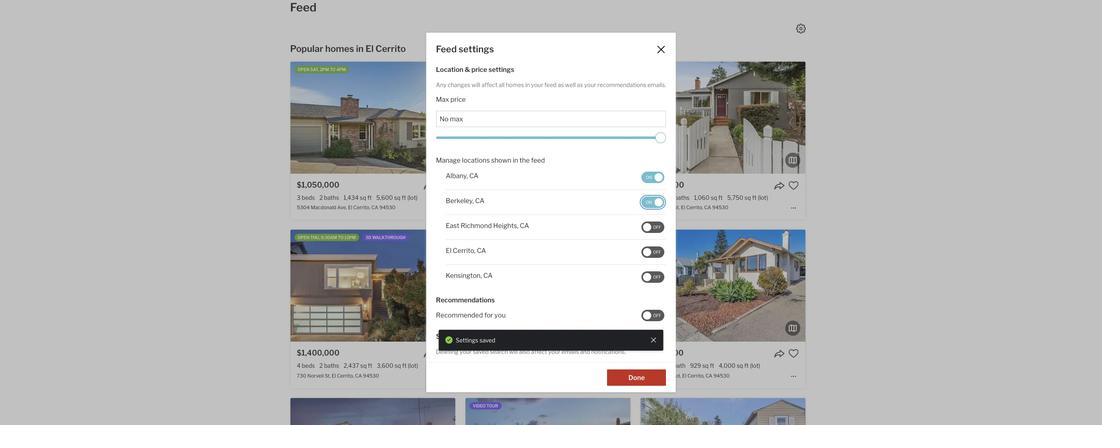 Task type: vqa. For each thing, say whether or not it's contained in the screenshot.
5
no



Task type: describe. For each thing, give the bounding box(es) containing it.
5,750
[[727, 194, 743, 201]]

emails
[[562, 349, 579, 356]]

favorite button image for $769,000
[[788, 349, 799, 359]]

0 vertical spatial feed
[[544, 81, 557, 88]]

7621
[[472, 205, 483, 211]]

saved inside section
[[480, 337, 495, 344]]

beds for $949,000
[[652, 194, 665, 201]]

3 for $1,050,000
[[297, 194, 301, 201]]

929
[[690, 363, 701, 370]]

and
[[580, 349, 590, 356]]

2 for $895,000
[[495, 363, 498, 370]]

ca right "heights,"
[[520, 222, 529, 230]]

tour
[[487, 404, 498, 409]]

locations
[[462, 157, 490, 165]]

1 as from the left
[[558, 81, 564, 88]]

cerrito, for $1,050,000
[[353, 205, 370, 211]]

(lot) for $949,000
[[758, 194, 768, 201]]

macdonald
[[311, 205, 336, 211]]

2,437 sq ft
[[344, 363, 372, 370]]

richmond
[[461, 222, 492, 230]]

well
[[565, 81, 576, 88]]

5,600
[[376, 194, 393, 201]]

ca down locations
[[469, 172, 479, 180]]

1 photo of 1519 norvell st, el cerrito, ca 94530 image from the left
[[301, 398, 466, 425]]

favorite button image for $1,050,000
[[438, 180, 449, 191]]

$895,000
[[472, 349, 509, 358]]

4,000 sq ft (lot)
[[719, 363, 760, 370]]

east richmond heights, ca
[[446, 222, 529, 230]]

your down settings
[[460, 349, 472, 356]]

1 horizontal spatial will
[[509, 349, 518, 356]]

el for 7104 blake st, el cerrito, ca 94530
[[681, 205, 685, 211]]

ft for 929 sq ft
[[710, 363, 714, 370]]

(lot) for $1,050,000
[[407, 194, 418, 201]]

open for $1,400,000
[[298, 235, 309, 240]]

1848 key blvd, el cerrito, ca 94530
[[647, 373, 730, 379]]

favorite button image for $1,400,000
[[438, 349, 449, 359]]

sq for 929
[[702, 363, 709, 370]]

5,750 sq ft (lot)
[[727, 194, 768, 201]]

(lot) for $769,000
[[750, 363, 760, 370]]

heights,
[[493, 222, 519, 230]]

popular
[[290, 43, 323, 54]]

2 baths for $1,050,000
[[319, 194, 339, 201]]

ca right dr,
[[533, 205, 540, 211]]

1
[[670, 363, 672, 370]]

5,600 sq ft (lot)
[[376, 194, 418, 201]]

2 for $1,400,000
[[319, 363, 323, 370]]

ave,
[[337, 205, 347, 211]]

2 up 1848
[[647, 363, 651, 370]]

saved
[[436, 333, 455, 341]]

baths for $1,400,000
[[324, 363, 339, 370]]

max price
[[436, 96, 466, 104]]

recommendations
[[436, 297, 495, 304]]

3 photo of 5304 macdonald ave, el cerrito, ca 94530 image from the left
[[455, 62, 620, 174]]

5304 macdonald ave, el cerrito, ca 94530
[[297, 205, 395, 211]]

sq for 1,060
[[711, 194, 717, 201]]

3 beds for $895,000
[[472, 363, 490, 370]]

2 photo of 6823 glen mawr ave, el cerrito, ca 94530 image from the left
[[466, 230, 630, 342]]

el for 5304 macdonald ave, el cerrito, ca 94530
[[348, 205, 352, 211]]

kensington, ca
[[446, 272, 493, 280]]

0 vertical spatial will
[[472, 81, 480, 88]]

el cerrito, ca
[[446, 247, 486, 255]]

1,060
[[694, 194, 710, 201]]

cerrito, for $769,000
[[688, 373, 705, 379]]

$1,050,000
[[297, 181, 339, 189]]

730
[[297, 373, 306, 379]]

Max price slider range field
[[436, 133, 666, 143]]

sq for 1,434
[[360, 194, 366, 201]]

sq for 2,437
[[360, 363, 367, 370]]

3,600
[[377, 363, 393, 370]]

open for $1,050,000
[[298, 67, 309, 72]]

ft for 5,000 sq ft (lot)
[[577, 363, 581, 370]]

1 photo of 5304 macdonald ave, el cerrito, ca 94530 image from the left
[[125, 62, 290, 174]]

0 vertical spatial settings
[[459, 44, 494, 54]]

changes
[[448, 81, 470, 88]]

3 photo of 1848 key blvd, el cerrito, ca 94530 image from the left
[[806, 230, 971, 342]]

3 for $895,000
[[472, 363, 476, 370]]

key
[[660, 373, 669, 379]]

feed settings
[[436, 44, 494, 54]]

2 photo of 202 sea view dr, el cerrito, ca 94530 image from the left
[[290, 398, 455, 425]]

2 for $949,000
[[670, 194, 673, 201]]

(lot) for $1,400,000
[[408, 363, 418, 370]]

feed for feed
[[290, 0, 317, 14]]

your right well
[[584, 81, 596, 88]]

shown
[[491, 157, 511, 165]]

1,434
[[344, 194, 359, 201]]

baths for $949,000
[[674, 194, 690, 201]]

beds for $769,000
[[652, 363, 665, 370]]

search
[[490, 349, 508, 356]]

recommendations
[[597, 81, 646, 88]]

ca down the 929 sq ft
[[706, 373, 712, 379]]

berkeley, ca
[[446, 197, 484, 205]]

3 beds for $1,050,000
[[297, 194, 315, 201]]

1 photo of 6823 glen mawr ave, el cerrito, ca 94530 image from the left
[[301, 230, 466, 342]]

manage
[[436, 157, 461, 165]]

the
[[520, 157, 530, 165]]

1,432 sq ft
[[519, 363, 547, 370]]

ft for 4,000 sq ft (lot)
[[744, 363, 749, 370]]

2,437
[[344, 363, 359, 370]]

2 baths for $1,400,000
[[319, 363, 339, 370]]

recommended for you
[[436, 312, 506, 319]]

to for $1,050,000
[[330, 67, 335, 72]]

el for 7621 terrace dr, el cerrito, ca 94530
[[510, 205, 514, 211]]

blvd,
[[670, 373, 681, 379]]

1 horizontal spatial favorite button checkbox
[[613, 180, 624, 191]]

manage locations shown in the feed
[[436, 157, 545, 165]]

1 photo of 7621 terrace dr, el cerrito, ca 94530 image from the left
[[301, 62, 466, 174]]

1848
[[647, 373, 659, 379]]

1 bath
[[670, 363, 686, 370]]

7104 blake st, el cerrito, ca 94530
[[647, 205, 728, 211]]

favorite button checkbox for $1,400,000
[[438, 349, 449, 359]]

berkeley,
[[446, 197, 474, 205]]

$949,000
[[647, 181, 684, 189]]

el for 730 norvell st, el cerrito, ca 94530
[[332, 373, 336, 379]]

ft for 1,432 sq ft
[[542, 363, 547, 370]]

5,000
[[551, 363, 568, 370]]

your up '5,000'
[[548, 349, 560, 356]]

open thu, 9:30am to 12pm
[[298, 235, 356, 240]]

7621 terrace dr, el cerrito, ca 94530
[[472, 205, 558, 211]]

settings saved
[[456, 337, 495, 344]]

1 horizontal spatial homes
[[506, 81, 524, 88]]

1 photo of 300 sea view dr, el cerrito, ca 94530 image from the left
[[476, 398, 641, 425]]

3 photo of 6823 glen mawr ave, el cerrito, ca 94530 image from the left
[[630, 230, 795, 342]]

thu,
[[310, 235, 320, 240]]

ft for 3,600 sq ft (lot)
[[402, 363, 407, 370]]

searches
[[457, 333, 486, 341]]

ca down 5,600 in the left top of the page
[[371, 205, 378, 211]]

1,434 sq ft
[[344, 194, 372, 201]]

1 photo of 1848 key blvd, el cerrito, ca 94530 image from the left
[[476, 230, 641, 342]]

2 for $1,050,000
[[319, 194, 323, 201]]

done
[[629, 374, 645, 382]]

location
[[436, 66, 463, 74]]



Task type: locate. For each thing, give the bounding box(es) containing it.
1 horizontal spatial 3 beds
[[472, 363, 490, 370]]

to left 12pm
[[338, 235, 344, 240]]

4pm
[[336, 67, 346, 72]]

cerrito,
[[353, 205, 370, 211], [515, 205, 532, 211], [686, 205, 703, 211], [453, 247, 475, 255], [337, 373, 354, 379], [688, 373, 705, 379]]

max
[[436, 96, 449, 104]]

ft right 5,750
[[752, 194, 757, 201]]

2 baths down search
[[495, 363, 514, 370]]

3 beds down $895,000
[[472, 363, 490, 370]]

beds for $1,050,000
[[302, 194, 315, 201]]

el for popular homes in el cerrito
[[366, 43, 374, 54]]

beds for $895,000
[[477, 363, 490, 370]]

beds right 4
[[302, 363, 315, 370]]

1 vertical spatial st,
[[325, 373, 331, 379]]

5,000 sq ft (lot)
[[551, 363, 593, 370]]

east
[[446, 222, 459, 230]]

albany,
[[446, 172, 468, 180]]

3 photo of 1519 norvell st, el cerrito, ca 94530 image from the left
[[630, 398, 795, 425]]

5304
[[297, 205, 310, 211]]

sq right 1,432
[[535, 363, 541, 370]]

video tour
[[473, 404, 498, 409]]

3 photo of 300 sea view dr, el cerrito, ca 94530 image from the left
[[806, 398, 971, 425]]

to right 2pm
[[330, 67, 335, 72]]

2 up the "norvell" on the left
[[319, 363, 323, 370]]

baths up "730 norvell st, el cerrito, ca 94530"
[[324, 363, 339, 370]]

0 horizontal spatial favorite button checkbox
[[438, 349, 449, 359]]

2 photo of 1848 key blvd, el cerrito, ca 94530 image from the left
[[641, 230, 806, 342]]

0 horizontal spatial 3 beds
[[297, 194, 315, 201]]

video
[[473, 404, 486, 409]]

any changes will affect all homes in your feed as well as your recommendations emails.
[[436, 81, 666, 88]]

in left the cerrito
[[356, 43, 364, 54]]

el right blake
[[681, 205, 685, 211]]

0 vertical spatial to
[[330, 67, 335, 72]]

&
[[465, 66, 470, 74]]

1,432
[[519, 363, 534, 370]]

1 photo of 730 norvell st, el cerrito, ca 94530 image from the left
[[125, 230, 290, 342]]

favorite button checkbox for $769,000
[[788, 349, 799, 359]]

sq for 1,432
[[535, 363, 541, 370]]

photo of 7621 terrace dr, el cerrito, ca 94530 image
[[301, 62, 466, 174], [466, 62, 630, 174], [630, 62, 795, 174]]

feed left well
[[544, 81, 557, 88]]

will left also
[[509, 349, 518, 356]]

sq for 5,000
[[569, 363, 576, 370]]

0 horizontal spatial affect
[[481, 81, 497, 88]]

2 baths up "730 norvell st, el cerrito, ca 94530"
[[319, 363, 339, 370]]

2 up macdonald
[[319, 194, 323, 201]]

will
[[472, 81, 480, 88], [509, 349, 518, 356]]

9:30am
[[321, 235, 337, 240]]

any
[[436, 81, 447, 88]]

will down location & price settings
[[472, 81, 480, 88]]

3 photo of 7104 blake st, el cerrito, ca 94530 image from the left
[[806, 62, 971, 174]]

0 vertical spatial affect
[[481, 81, 497, 88]]

photo of 6823 glen mawr ave, el cerrito, ca 94530 image
[[301, 230, 466, 342], [466, 230, 630, 342], [630, 230, 795, 342]]

kensington,
[[446, 272, 482, 280]]

cerrito, down 1,434 sq ft
[[353, 205, 370, 211]]

1 photo of 202 sea view dr, el cerrito, ca 94530 image from the left
[[125, 398, 290, 425]]

2 beds
[[472, 194, 490, 201], [647, 363, 665, 370]]

to for $1,400,000
[[338, 235, 344, 240]]

(lot) for $895,000
[[582, 363, 593, 370]]

2 beds up 7621 in the left top of the page
[[472, 194, 490, 201]]

2 beds up 1848
[[647, 363, 665, 370]]

1 vertical spatial feed
[[531, 157, 545, 165]]

0 vertical spatial feed
[[290, 0, 317, 14]]

recommended
[[436, 312, 483, 319]]

94530 for $1,400,000
[[363, 373, 379, 379]]

730 norvell st, el cerrito, ca 94530
[[297, 373, 379, 379]]

2 down $895,000
[[495, 363, 498, 370]]

deleting your saved search will also affect your emails and notifications.
[[436, 349, 626, 356]]

saved
[[480, 337, 495, 344], [473, 349, 489, 356]]

1 vertical spatial in
[[525, 81, 530, 88]]

st, for $1,400,000
[[325, 373, 331, 379]]

2pm
[[320, 67, 329, 72]]

sq for 3,600
[[395, 363, 401, 370]]

ft for 5,750 sq ft (lot)
[[752, 194, 757, 201]]

1 vertical spatial feed
[[436, 44, 457, 54]]

st, for $949,000
[[674, 205, 680, 211]]

price down the changes
[[450, 96, 466, 104]]

beds up 7104
[[652, 194, 665, 201]]

cerrito
[[376, 43, 406, 54]]

2 photo of 5304 macdonald ave, el cerrito, ca 94530 image from the left
[[290, 62, 455, 174]]

$1,400,000
[[297, 349, 339, 358]]

beds up 5304
[[302, 194, 315, 201]]

1 vertical spatial price
[[450, 96, 466, 104]]

1 horizontal spatial 3
[[472, 363, 476, 370]]

1 vertical spatial settings
[[489, 66, 514, 74]]

Max price input text field
[[440, 115, 662, 123]]

blake
[[660, 205, 673, 211]]

feed
[[290, 0, 317, 14], [436, 44, 457, 54]]

ft for 5,600 sq ft (lot)
[[402, 194, 406, 201]]

2 up blake
[[670, 194, 673, 201]]

0 horizontal spatial homes
[[325, 43, 354, 54]]

as right well
[[577, 81, 583, 88]]

ft left 5,750
[[718, 194, 723, 201]]

2 photo of 730 norvell st, el cerrito, ca 94530 image from the left
[[290, 230, 455, 342]]

favorite button image
[[438, 180, 449, 191], [438, 349, 449, 359], [788, 349, 799, 359]]

1 horizontal spatial affect
[[531, 349, 547, 356]]

2 baths
[[319, 194, 339, 201], [670, 194, 690, 201], [319, 363, 339, 370], [495, 363, 514, 370]]

feed for feed settings
[[436, 44, 457, 54]]

2 baths up 7104 blake st, el cerrito, ca 94530
[[670, 194, 690, 201]]

feed right the
[[531, 157, 545, 165]]

walkthrough
[[372, 235, 406, 240]]

2 horizontal spatial in
[[525, 81, 530, 88]]

3 beds for $949,000
[[647, 194, 665, 201]]

1 horizontal spatial st,
[[674, 205, 680, 211]]

1 horizontal spatial price
[[471, 66, 487, 74]]

0 vertical spatial in
[[356, 43, 364, 54]]

2 open from the top
[[298, 235, 309, 240]]

ca left terrace
[[475, 197, 484, 205]]

bath
[[673, 363, 686, 370]]

photo of 202 sea view dr, el cerrito, ca 94530 image
[[125, 398, 290, 425], [290, 398, 455, 425], [455, 398, 620, 425]]

(lot) down and
[[582, 363, 593, 370]]

favorite button checkbox for $895,000
[[613, 349, 624, 359]]

settings saved section
[[439, 330, 663, 351]]

albany, ca
[[446, 172, 479, 180]]

2 horizontal spatial 3
[[647, 194, 651, 201]]

0 vertical spatial homes
[[325, 43, 354, 54]]

saved searches
[[436, 333, 486, 341]]

3 photo of 730 norvell st, el cerrito, ca 94530 image from the left
[[455, 230, 620, 342]]

3,600 sq ft (lot)
[[377, 363, 418, 370]]

favorite button checkbox
[[438, 180, 449, 191], [788, 180, 799, 191], [613, 349, 624, 359]]

ft left 4,000 at bottom
[[710, 363, 714, 370]]

in right all
[[525, 81, 530, 88]]

2 photo of 1519 norvell st, el cerrito, ca 94530 image from the left
[[466, 398, 630, 425]]

favorite button image
[[613, 180, 624, 191], [788, 180, 799, 191], [613, 349, 624, 359]]

st, right blake
[[674, 205, 680, 211]]

photo of 1519 norvell st, el cerrito, ca 94530 image
[[301, 398, 466, 425], [466, 398, 630, 425], [630, 398, 795, 425]]

ca down 2,437 sq ft
[[355, 373, 362, 379]]

2
[[319, 194, 323, 201], [472, 194, 475, 201], [670, 194, 673, 201], [319, 363, 323, 370], [495, 363, 498, 370], [647, 363, 651, 370]]

your
[[531, 81, 543, 88], [584, 81, 596, 88], [460, 349, 472, 356], [548, 349, 560, 356]]

saved up $895,000
[[480, 337, 495, 344]]

4 beds
[[297, 363, 315, 370]]

ft for 1,060 sq ft
[[718, 194, 723, 201]]

0 horizontal spatial price
[[450, 96, 466, 104]]

1 vertical spatial will
[[509, 349, 518, 356]]

beds
[[302, 194, 315, 201], [477, 194, 490, 201], [652, 194, 665, 201], [302, 363, 315, 370], [477, 363, 490, 370], [652, 363, 665, 370]]

open
[[298, 67, 309, 72], [298, 235, 309, 240]]

open sat, 2pm to 4pm
[[298, 67, 346, 72]]

94530
[[379, 205, 395, 211], [541, 205, 558, 211], [712, 205, 728, 211], [363, 373, 379, 379], [714, 373, 730, 379]]

el right the "norvell" on the left
[[332, 373, 336, 379]]

0 vertical spatial open
[[298, 67, 309, 72]]

3 up 7104
[[647, 194, 651, 201]]

2 as from the left
[[577, 81, 583, 88]]

1 horizontal spatial 2 beds
[[647, 363, 665, 370]]

el down east
[[446, 247, 451, 255]]

3 photo of 7621 terrace dr, el cerrito, ca 94530 image from the left
[[630, 62, 795, 174]]

cerrito, down "2,437"
[[337, 373, 354, 379]]

0 vertical spatial 2 beds
[[472, 194, 490, 201]]

1 vertical spatial 2 beds
[[647, 363, 665, 370]]

cerrito, down 929
[[688, 373, 705, 379]]

0 horizontal spatial to
[[330, 67, 335, 72]]

your left well
[[531, 81, 543, 88]]

1 horizontal spatial favorite button checkbox
[[613, 349, 624, 359]]

2 baths for $949,000
[[670, 194, 690, 201]]

photo of 1848 key blvd, el cerrito, ca 94530 image
[[476, 230, 641, 342], [641, 230, 806, 342], [806, 230, 971, 342]]

ca down 1,060 sq ft
[[704, 205, 711, 211]]

photo of 730 norvell st, el cerrito, ca 94530 image
[[125, 230, 290, 342], [290, 230, 455, 342], [455, 230, 620, 342]]

price
[[471, 66, 487, 74], [450, 96, 466, 104]]

2 baths for $895,000
[[495, 363, 514, 370]]

el right dr,
[[510, 205, 514, 211]]

ca right kensington,
[[483, 272, 493, 280]]

as left well
[[558, 81, 564, 88]]

0 horizontal spatial 3
[[297, 194, 301, 201]]

4,000
[[719, 363, 736, 370]]

beds up 7621 in the left top of the page
[[477, 194, 490, 201]]

favorite button checkbox
[[613, 180, 624, 191], [438, 349, 449, 359], [788, 349, 799, 359]]

sq right the 1,060
[[711, 194, 717, 201]]

sq for 5,600
[[394, 194, 401, 201]]

2 photo of 7104 blake st, el cerrito, ca 94530 image from the left
[[641, 62, 806, 174]]

1 horizontal spatial in
[[513, 157, 518, 165]]

1 open from the top
[[298, 67, 309, 72]]

1 vertical spatial homes
[[506, 81, 524, 88]]

for
[[484, 312, 493, 319]]

2 photo of 7621 terrace dr, el cerrito, ca 94530 image from the left
[[466, 62, 630, 174]]

all
[[499, 81, 505, 88]]

as
[[558, 81, 564, 88], [577, 81, 583, 88]]

1 vertical spatial to
[[338, 235, 344, 240]]

4
[[297, 363, 301, 370]]

cerrito, for $949,000
[[686, 205, 703, 211]]

0 horizontal spatial feed
[[290, 0, 317, 14]]

1 horizontal spatial feed
[[436, 44, 457, 54]]

94530 for $949,000
[[712, 205, 728, 211]]

sq right 3,600
[[395, 363, 401, 370]]

$769,000
[[647, 349, 684, 358]]

favorite button image for $949,000
[[788, 180, 799, 191]]

el for 1848 key blvd, el cerrito, ca 94530
[[682, 373, 687, 379]]

0 vertical spatial price
[[471, 66, 487, 74]]

location & price settings
[[436, 66, 514, 74]]

favorite button checkbox for $1,050,000
[[438, 180, 449, 191]]

1 vertical spatial saved
[[473, 349, 489, 356]]

2 horizontal spatial favorite button checkbox
[[788, 349, 799, 359]]

cerrito, up kensington,
[[453, 247, 475, 255]]

2 vertical spatial in
[[513, 157, 518, 165]]

baths up 7104 blake st, el cerrito, ca 94530
[[674, 194, 690, 201]]

3d walkthrough
[[366, 235, 406, 240]]

2 horizontal spatial favorite button checkbox
[[788, 180, 799, 191]]

beds down $895,000
[[477, 363, 490, 370]]

photo of 300 sea view dr, el cerrito, ca 94530 image
[[476, 398, 641, 425], [641, 398, 806, 425], [806, 398, 971, 425]]

terrace
[[485, 205, 502, 211]]

(lot) right 5,600 in the left top of the page
[[407, 194, 418, 201]]

el right ave,
[[348, 205, 352, 211]]

0 horizontal spatial st,
[[325, 373, 331, 379]]

1 photo of 7104 blake st, el cerrito, ca 94530 image from the left
[[476, 62, 641, 174]]

homes up 4pm
[[325, 43, 354, 54]]

1 horizontal spatial as
[[577, 81, 583, 88]]

1 horizontal spatial to
[[338, 235, 344, 240]]

st, right the "norvell" on the left
[[325, 373, 331, 379]]

ft left '5,000'
[[542, 363, 547, 370]]

3 for $949,000
[[647, 194, 651, 201]]

sq for 4,000
[[737, 363, 743, 370]]

el left the cerrito
[[366, 43, 374, 54]]

feed
[[544, 81, 557, 88], [531, 157, 545, 165]]

dr,
[[503, 205, 509, 211]]

sq right 5,750
[[745, 194, 751, 201]]

3d
[[366, 235, 371, 240]]

sat,
[[310, 67, 319, 72]]

0 horizontal spatial as
[[558, 81, 564, 88]]

el
[[366, 43, 374, 54], [348, 205, 352, 211], [510, 205, 514, 211], [681, 205, 685, 211], [446, 247, 451, 255], [332, 373, 336, 379], [682, 373, 687, 379]]

cerrito, down the 1,060
[[686, 205, 703, 211]]

0 horizontal spatial in
[[356, 43, 364, 54]]

also
[[519, 349, 530, 356]]

favorite button checkbox for $949,000
[[788, 180, 799, 191]]

1,060 sq ft
[[694, 194, 723, 201]]

baths up macdonald
[[324, 194, 339, 201]]

0 horizontal spatial will
[[472, 81, 480, 88]]

ft right 4,000 at bottom
[[744, 363, 749, 370]]

photo of 7104 blake st, el cerrito, ca 94530 image
[[476, 62, 641, 174], [641, 62, 806, 174], [806, 62, 971, 174]]

ca down richmond
[[477, 247, 486, 255]]

done button
[[607, 370, 666, 386]]

sq right 5,600 in the left top of the page
[[394, 194, 401, 201]]

ft left 3,600
[[368, 363, 372, 370]]

el right blvd,
[[682, 373, 687, 379]]

notifications.
[[591, 349, 626, 356]]

0 vertical spatial saved
[[480, 337, 495, 344]]

sq for 5,750
[[745, 194, 751, 201]]

sq right 1,434
[[360, 194, 366, 201]]

7104
[[647, 205, 659, 211]]

3 down $895,000
[[472, 363, 476, 370]]

homes right all
[[506, 81, 524, 88]]

ft
[[367, 194, 372, 201], [402, 194, 406, 201], [718, 194, 723, 201], [752, 194, 757, 201], [368, 363, 372, 370], [402, 363, 407, 370], [542, 363, 547, 370], [577, 363, 581, 370], [710, 363, 714, 370], [744, 363, 749, 370]]

deleting
[[436, 349, 459, 356]]

(lot) right 5,750
[[758, 194, 768, 201]]

emails.
[[648, 81, 666, 88]]

2 up 7621 in the left top of the page
[[472, 194, 475, 201]]

ft down and
[[577, 363, 581, 370]]

you
[[495, 312, 506, 319]]

ft right 3,600
[[402, 363, 407, 370]]

sq
[[360, 194, 366, 201], [394, 194, 401, 201], [711, 194, 717, 201], [745, 194, 751, 201], [360, 363, 367, 370], [395, 363, 401, 370], [535, 363, 541, 370], [569, 363, 576, 370], [702, 363, 709, 370], [737, 363, 743, 370]]

affect right also
[[531, 349, 547, 356]]

ft for 1,434 sq ft
[[367, 194, 372, 201]]

sq right '5,000'
[[569, 363, 576, 370]]

(lot) right 4,000 at bottom
[[750, 363, 760, 370]]

sq right "2,437"
[[360, 363, 367, 370]]

3 up 5304
[[297, 194, 301, 201]]

1 vertical spatial affect
[[531, 349, 547, 356]]

ft for 2,437 sq ft
[[368, 363, 372, 370]]

3 beds up 7104
[[647, 194, 665, 201]]

2 photo of 300 sea view dr, el cerrito, ca 94530 image from the left
[[641, 398, 806, 425]]

baths down search
[[499, 363, 514, 370]]

0 vertical spatial st,
[[674, 205, 680, 211]]

0 horizontal spatial favorite button checkbox
[[438, 180, 449, 191]]

open left sat,
[[298, 67, 309, 72]]

in left the
[[513, 157, 518, 165]]

beds for $1,400,000
[[302, 363, 315, 370]]

ft left 5,600 in the left top of the page
[[367, 194, 372, 201]]

1 vertical spatial open
[[298, 235, 309, 240]]

94530 for $1,050,000
[[379, 205, 395, 211]]

saved down settings saved
[[473, 349, 489, 356]]

settings up all
[[489, 66, 514, 74]]

3 beds up 5304
[[297, 194, 315, 201]]

cerrito, right dr,
[[515, 205, 532, 211]]

94530 for $769,000
[[714, 373, 730, 379]]

3 photo of 202 sea view dr, el cerrito, ca 94530 image from the left
[[455, 398, 620, 425]]

favorite button image for $895,000
[[613, 349, 624, 359]]

affect left all
[[481, 81, 497, 88]]

sq right 929
[[702, 363, 709, 370]]

12pm
[[344, 235, 356, 240]]

to
[[330, 67, 335, 72], [338, 235, 344, 240]]

settings up location & price settings
[[459, 44, 494, 54]]

sq right 4,000 at bottom
[[737, 363, 743, 370]]

settings
[[456, 337, 478, 344]]

0 horizontal spatial 2 beds
[[472, 194, 490, 201]]

popular homes in el cerrito
[[290, 43, 406, 54]]

cerrito, for $1,400,000
[[337, 373, 354, 379]]

baths for $895,000
[[499, 363, 514, 370]]

baths for $1,050,000
[[324, 194, 339, 201]]

photo of 5304 macdonald ave, el cerrito, ca 94530 image
[[125, 62, 290, 174], [290, 62, 455, 174], [455, 62, 620, 174]]

beds up 1848
[[652, 363, 665, 370]]

929 sq ft
[[690, 363, 714, 370]]

2 baths up macdonald
[[319, 194, 339, 201]]

2 horizontal spatial 3 beds
[[647, 194, 665, 201]]



